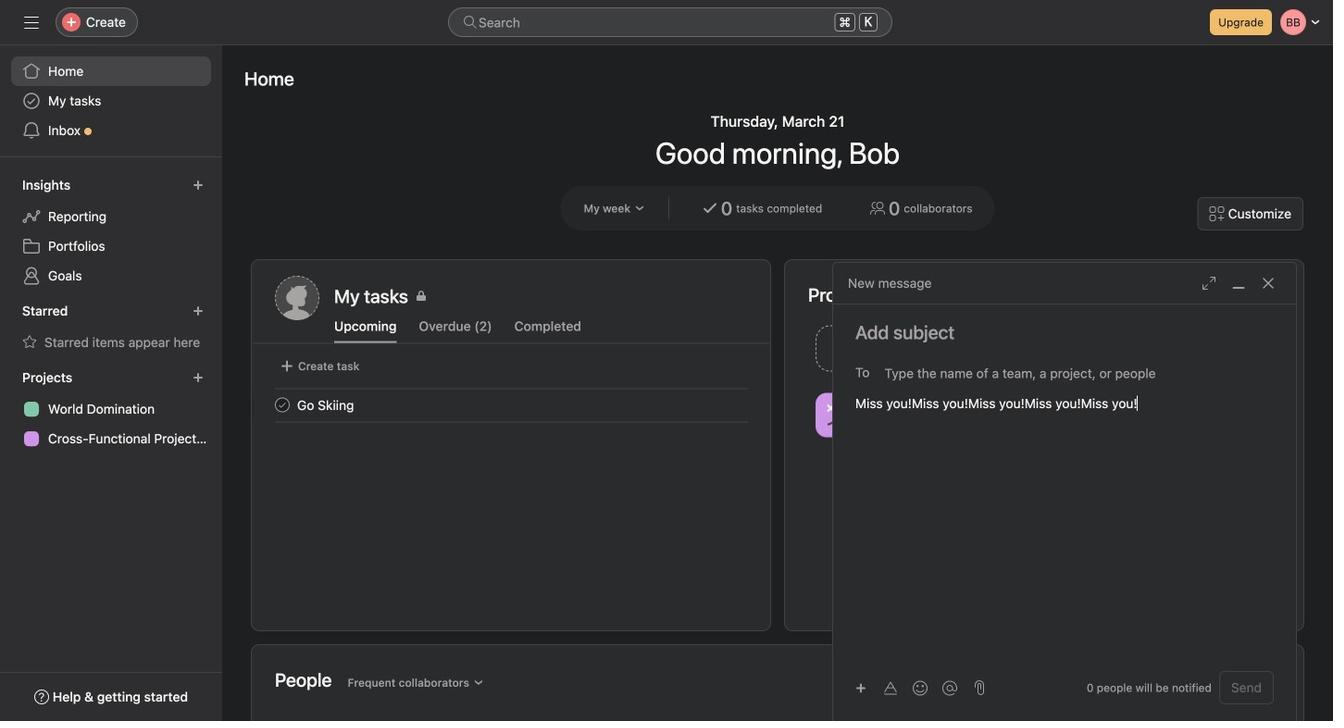 Task type: locate. For each thing, give the bounding box(es) containing it.
projects element
[[0, 361, 222, 458]]

new project or portfolio image
[[193, 372, 204, 383]]

line_and_symbols image
[[827, 404, 849, 427]]

hide sidebar image
[[24, 15, 39, 30]]

1 horizontal spatial list item
[[809, 320, 1045, 377]]

close image
[[1262, 276, 1276, 291]]

list item
[[809, 320, 1045, 377], [253, 389, 771, 422]]

add items to starred image
[[193, 306, 204, 317]]

0 horizontal spatial list item
[[253, 389, 771, 422]]

Type the name of a team, a project, or people text field
[[885, 362, 1264, 384]]

toolbar
[[848, 675, 967, 702]]

None field
[[448, 7, 893, 37]]

expand popout to full screen image
[[1202, 276, 1217, 291]]

starred element
[[0, 295, 222, 361]]

Mark complete checkbox
[[271, 394, 294, 416]]

dialog
[[834, 263, 1297, 722]]



Task type: vqa. For each thing, say whether or not it's contained in the screenshot.
"dialog"
yes



Task type: describe. For each thing, give the bounding box(es) containing it.
mark complete image
[[271, 394, 294, 416]]

at mention image
[[943, 681, 958, 696]]

insert an object image
[[856, 683, 867, 694]]

1 vertical spatial list item
[[253, 389, 771, 422]]

global element
[[0, 45, 222, 157]]

minimize image
[[1232, 276, 1247, 291]]

new insights image
[[193, 180, 204, 191]]

Add subject text field
[[834, 320, 1297, 345]]

add profile photo image
[[275, 276, 320, 320]]

insights element
[[0, 169, 222, 295]]

Search tasks, projects, and more text field
[[448, 7, 893, 37]]

0 vertical spatial list item
[[809, 320, 1045, 377]]



